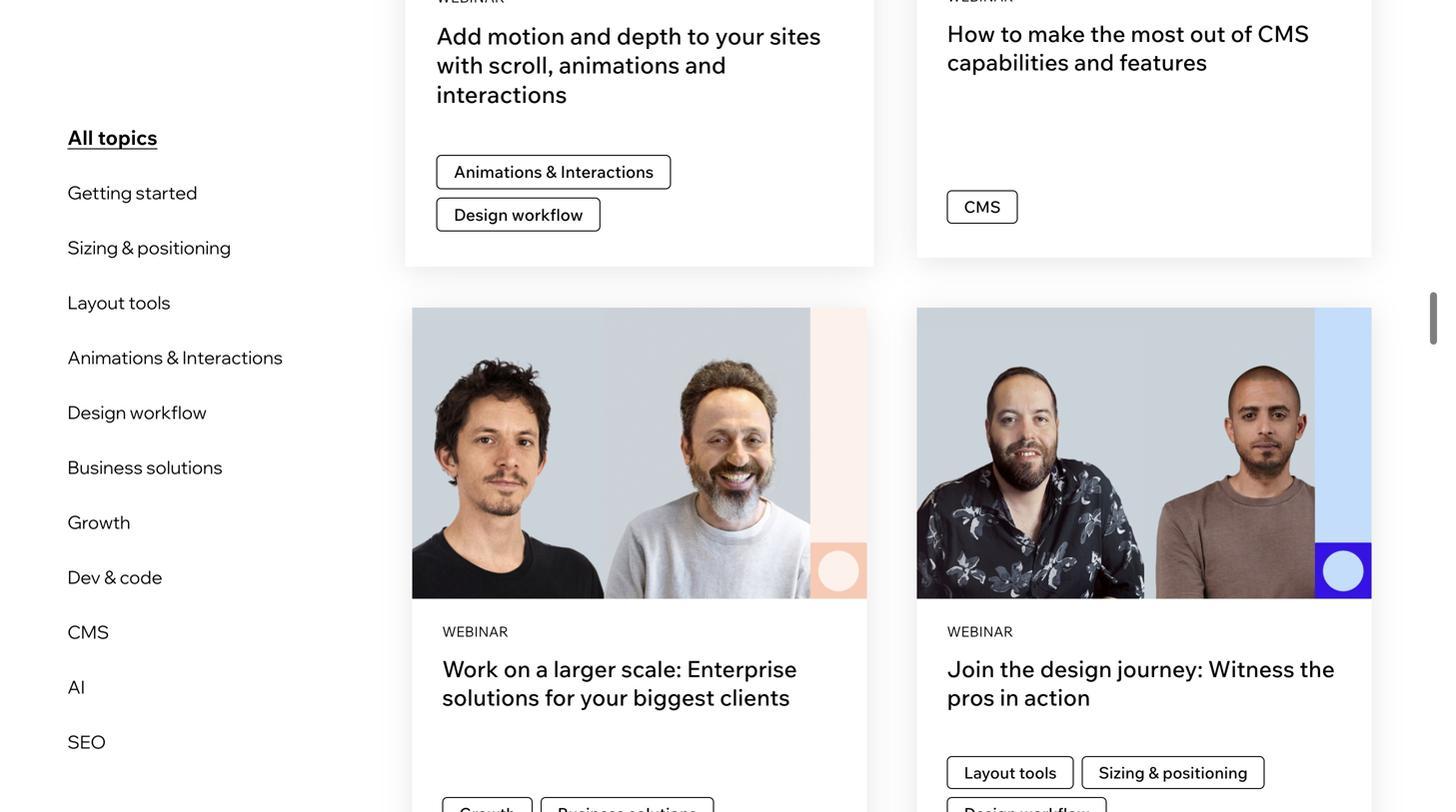 Task type: locate. For each thing, give the bounding box(es) containing it.
1 webinar from the left
[[442, 623, 509, 641]]

sizing & positioning down getting started
[[67, 236, 231, 259]]

2 horizontal spatial cms
[[1258, 19, 1310, 47]]

topics group containing cms
[[947, 121, 1342, 232]]

1 vertical spatial tools
[[1020, 763, 1057, 783]]

list containing getting started
[[53, 165, 297, 770]]

cms inside button
[[67, 621, 109, 644]]

enterprise
[[687, 655, 798, 683]]

webinar for join
[[947, 623, 1014, 641]]

biggest
[[633, 683, 715, 712]]

sizing & positioning link
[[1082, 757, 1265, 790]]

getting
[[67, 181, 132, 204]]

topics group for and
[[947, 121, 1342, 232]]

animations inside list item
[[454, 162, 542, 182]]

the right join
[[1000, 655, 1035, 683]]

workflow down animations & interactions link
[[512, 204, 583, 225]]

interactions down layout tools button
[[182, 346, 283, 369]]

sizing & positioning button
[[53, 220, 297, 275]]

& inside sizing & positioning 'button'
[[122, 236, 134, 259]]

how to make the most out of cms capabilities and features list item
[[917, 0, 1372, 258]]

& right the dev
[[104, 566, 116, 589]]

1 horizontal spatial design workflow
[[454, 204, 583, 225]]

add motion and depth to your sites with scroll, animations and interactions
[[437, 20, 821, 109]]

2 horizontal spatial and
[[1075, 47, 1115, 76]]

1 horizontal spatial to
[[1001, 19, 1023, 47]]

sizing
[[67, 236, 118, 259], [1099, 763, 1145, 783]]

0 horizontal spatial layout tools
[[67, 291, 171, 314]]

1 horizontal spatial interactions
[[561, 162, 654, 182]]

animations up design workflow link
[[454, 162, 542, 182]]

0 vertical spatial sizing
[[67, 236, 118, 259]]

positioning
[[137, 236, 231, 259], [1163, 763, 1248, 783]]

0 horizontal spatial sizing
[[67, 236, 118, 259]]

1 vertical spatial cms
[[964, 197, 1001, 217]]

0 vertical spatial solutions
[[146, 456, 223, 479]]

layout tools up animations & interactions button in the left top of the page
[[67, 291, 171, 314]]

animations & interactions down layout tools button
[[67, 346, 283, 369]]

design workflow down animations & interactions link
[[454, 204, 583, 225]]

1 horizontal spatial positioning
[[1163, 763, 1248, 783]]

topics group containing layout tools
[[947, 757, 1342, 813]]

0 horizontal spatial design
[[67, 401, 126, 424]]

journey:
[[1118, 655, 1204, 683]]

layout tools inside join the design journey: witness the pros in action list item
[[964, 763, 1057, 783]]

animations
[[559, 50, 680, 79]]

design down animations & interactions link
[[454, 204, 508, 225]]

clients
[[720, 683, 791, 712]]

topics group inside work on a larger scale: enterprise solutions for your biggest clients list item
[[442, 757, 837, 813]]

1 vertical spatial sizing
[[1099, 763, 1145, 783]]

0 vertical spatial cms
[[1258, 19, 1310, 47]]

animations down layout tools button
[[67, 346, 163, 369]]

design inside button
[[67, 401, 126, 424]]

1 horizontal spatial animations
[[454, 162, 542, 182]]

topics group inside add motion and depth to your sites with scroll, animations and interactions list item
[[437, 155, 843, 240]]

and left depth
[[570, 20, 612, 50]]

your right for
[[580, 683, 628, 712]]

1 horizontal spatial sizing
[[1099, 763, 1145, 783]]

design
[[454, 204, 508, 225], [67, 401, 126, 424]]

to right how
[[1001, 19, 1023, 47]]

topics group containing animations & interactions
[[437, 155, 843, 240]]

& down join the design journey: witness the pros in action link
[[1149, 763, 1160, 783]]

solutions down design workflow button
[[146, 456, 223, 479]]

the inside how to make the most out of cms capabilities and features
[[1091, 19, 1126, 47]]

to
[[1001, 19, 1023, 47], [687, 20, 710, 50]]

layout tools inside button
[[67, 291, 171, 314]]

animations
[[454, 162, 542, 182], [67, 346, 163, 369]]

workflow inside button
[[130, 401, 207, 424]]

features
[[1120, 47, 1208, 76]]

design
[[1041, 655, 1113, 683]]

with
[[437, 50, 484, 79]]

webinar up work
[[442, 623, 509, 641]]

1 horizontal spatial cms
[[964, 197, 1001, 217]]

0 horizontal spatial and
[[570, 20, 612, 50]]

animations & interactions inside topics group
[[454, 162, 654, 182]]

1 vertical spatial sizing & positioning
[[1099, 763, 1248, 783]]

design workflow
[[454, 204, 583, 225], [67, 401, 207, 424]]

most
[[1131, 19, 1185, 47]]

how to make the most out of cms capabilities and features
[[947, 19, 1310, 76]]

tools
[[129, 291, 171, 314], [1020, 763, 1057, 783]]

interactions up design workflow link
[[561, 162, 654, 182]]

positioning inside sizing & positioning link
[[1163, 763, 1248, 783]]

sizing down join the design journey: witness the pros in action
[[1099, 763, 1145, 783]]

work
[[442, 655, 499, 683]]

layout tools
[[67, 291, 171, 314], [964, 763, 1057, 783]]

interactions
[[561, 162, 654, 182], [182, 346, 283, 369]]

1 vertical spatial solutions
[[442, 683, 540, 712]]

0 vertical spatial animations
[[454, 162, 542, 182]]

& up design workflow link
[[546, 162, 557, 182]]

out
[[1190, 19, 1226, 47]]

1 horizontal spatial tools
[[1020, 763, 1057, 783]]

1 horizontal spatial solutions
[[442, 683, 540, 712]]

1 horizontal spatial webinar
[[947, 623, 1014, 641]]

1 vertical spatial layout tools
[[964, 763, 1057, 783]]

webinar inside join the design journey: witness the pros in action list item
[[947, 623, 1014, 641]]

& for dev & code button
[[104, 566, 116, 589]]

design up the business
[[67, 401, 126, 424]]

webinar
[[442, 623, 509, 641], [947, 623, 1014, 641]]

interactions
[[437, 79, 567, 109]]

sizing inside join the design journey: witness the pros in action list item
[[1099, 763, 1145, 783]]

tools inside button
[[129, 291, 171, 314]]

cms list item
[[53, 605, 297, 660]]

work on a larger scale: enterprise solutions for your biggest clients
[[442, 655, 798, 712]]

1 horizontal spatial design
[[454, 204, 508, 225]]

0 horizontal spatial your
[[580, 683, 628, 712]]

0 horizontal spatial sizing & positioning
[[67, 236, 231, 259]]

0 horizontal spatial workflow
[[130, 401, 207, 424]]

interactions inside topics group
[[561, 162, 654, 182]]

sizing inside 'button'
[[67, 236, 118, 259]]

0 vertical spatial positioning
[[137, 236, 231, 259]]

1 horizontal spatial layout tools
[[964, 763, 1057, 783]]

workflow
[[512, 204, 583, 225], [130, 401, 207, 424]]

1 vertical spatial workflow
[[130, 401, 207, 424]]

1 horizontal spatial animations & interactions
[[454, 162, 654, 182]]

design workflow inside button
[[67, 401, 207, 424]]

interactions inside button
[[182, 346, 283, 369]]

0 vertical spatial layout tools
[[67, 291, 171, 314]]

tools down action
[[1020, 763, 1057, 783]]

& down layout tools button
[[167, 346, 179, 369]]

0 vertical spatial workflow
[[512, 204, 583, 225]]

solutions left for
[[442, 683, 540, 712]]

list
[[53, 165, 297, 770]]

layout down pros
[[964, 763, 1016, 783]]

0 vertical spatial layout
[[67, 291, 125, 314]]

& inside sizing & positioning link
[[1149, 763, 1160, 783]]

webinar up join
[[947, 623, 1014, 641]]

0 horizontal spatial animations
[[67, 346, 163, 369]]

layout inside topics group
[[964, 763, 1016, 783]]

1 horizontal spatial workflow
[[512, 204, 583, 225]]

solutions
[[146, 456, 223, 479], [442, 683, 540, 712]]

sizing & positioning list item
[[53, 220, 297, 275]]

webinar inside work on a larger scale: enterprise solutions for your biggest clients list item
[[442, 623, 509, 641]]

animations & interactions
[[454, 162, 654, 182], [67, 346, 283, 369]]

work on a larger scale: enterprise solutions for your biggest clients link
[[442, 655, 798, 712]]

sizing & positioning inside join the design journey: witness the pros in action list item
[[1099, 763, 1248, 783]]

0 vertical spatial animations & interactions
[[454, 162, 654, 182]]

sizing & positioning
[[67, 236, 231, 259], [1099, 763, 1248, 783]]

ai list item
[[53, 660, 297, 715]]

your left sites
[[716, 20, 765, 50]]

animations & interactions up design workflow link
[[454, 162, 654, 182]]

1 horizontal spatial layout
[[964, 763, 1016, 783]]

1 vertical spatial your
[[580, 683, 628, 712]]

0 vertical spatial tools
[[129, 291, 171, 314]]

0 horizontal spatial cms
[[67, 621, 109, 644]]

workflow up business solutions 'button'
[[130, 401, 207, 424]]

the
[[1091, 19, 1126, 47], [1000, 655, 1035, 683], [1300, 655, 1336, 683]]

& inside animations & interactions button
[[167, 346, 179, 369]]

2 webinar from the left
[[947, 623, 1014, 641]]

1 vertical spatial layout
[[964, 763, 1016, 783]]

topics group
[[947, 121, 1342, 232], [437, 155, 843, 240], [442, 757, 837, 813], [947, 757, 1342, 813]]

sizing down the "getting"
[[67, 236, 118, 259]]

0 horizontal spatial tools
[[129, 291, 171, 314]]

and right depth
[[685, 50, 727, 79]]

0 horizontal spatial interactions
[[182, 346, 283, 369]]

layout up animations & interactions button in the left top of the page
[[67, 291, 125, 314]]

0 horizontal spatial animations & interactions
[[67, 346, 283, 369]]

0 horizontal spatial to
[[687, 20, 710, 50]]

tools up animations & interactions button in the left top of the page
[[129, 291, 171, 314]]

1 horizontal spatial your
[[716, 20, 765, 50]]

action
[[1025, 683, 1091, 712]]

0 horizontal spatial solutions
[[146, 456, 223, 479]]

of
[[1231, 19, 1253, 47]]

1 vertical spatial positioning
[[1163, 763, 1248, 783]]

0 vertical spatial design workflow
[[454, 204, 583, 225]]

and inside how to make the most out of cms capabilities and features
[[1075, 47, 1115, 76]]

0 horizontal spatial design workflow
[[67, 401, 207, 424]]

1 vertical spatial design
[[67, 401, 126, 424]]

0 vertical spatial interactions
[[561, 162, 654, 182]]

design workflow button
[[53, 385, 297, 440]]

all topics button
[[67, 119, 158, 155]]

1 vertical spatial interactions
[[182, 346, 283, 369]]

& inside dev & code button
[[104, 566, 116, 589]]

layout tools button
[[53, 275, 297, 330]]

tools inside join the design journey: witness the pros in action list item
[[1020, 763, 1057, 783]]

design inside topics group
[[454, 204, 508, 225]]

how to make the most out of cms capabilities and features link
[[947, 19, 1310, 76]]

all topics
[[67, 125, 158, 150]]

2 vertical spatial cms
[[67, 621, 109, 644]]

layout
[[67, 291, 125, 314], [964, 763, 1016, 783]]

capabilities
[[947, 47, 1070, 76]]

layout tools link
[[947, 757, 1074, 790]]

join
[[947, 655, 995, 683]]

scale:
[[621, 655, 682, 683]]

topics
[[98, 125, 158, 150]]

and
[[570, 20, 612, 50], [1075, 47, 1115, 76], [685, 50, 727, 79]]

the left most
[[1091, 19, 1126, 47]]

the right witness
[[1300, 655, 1336, 683]]

1 vertical spatial animations
[[67, 346, 163, 369]]

a
[[536, 655, 549, 683]]

1 horizontal spatial the
[[1091, 19, 1126, 47]]

started
[[136, 181, 198, 204]]

0 vertical spatial sizing & positioning
[[67, 236, 231, 259]]

0 vertical spatial your
[[716, 20, 765, 50]]

0 horizontal spatial webinar
[[442, 623, 509, 641]]

sizing & positioning down join the design journey: witness the pros in action link
[[1099, 763, 1248, 783]]

&
[[546, 162, 557, 182], [122, 236, 134, 259], [167, 346, 179, 369], [104, 566, 116, 589], [1149, 763, 1160, 783]]

and left the features
[[1075, 47, 1115, 76]]

topics group inside how to make the most out of cms capabilities and features list item
[[947, 121, 1342, 232]]

0 vertical spatial design
[[454, 204, 508, 225]]

to right depth
[[687, 20, 710, 50]]

1 vertical spatial design workflow
[[67, 401, 207, 424]]

1 horizontal spatial sizing & positioning
[[1099, 763, 1248, 783]]

join the design journey: witness the pros in action
[[947, 655, 1336, 712]]

your
[[716, 20, 765, 50], [580, 683, 628, 712]]

list inside topics navigation navigation
[[53, 165, 297, 770]]

& down getting started
[[122, 236, 134, 259]]

0 horizontal spatial positioning
[[137, 236, 231, 259]]

1 vertical spatial animations & interactions
[[67, 346, 283, 369]]

0 horizontal spatial layout
[[67, 291, 125, 314]]

layout tools down in
[[964, 763, 1057, 783]]

design workflow up business solutions
[[67, 401, 207, 424]]

cms
[[1258, 19, 1310, 47], [964, 197, 1001, 217], [67, 621, 109, 644]]

to inside how to make the most out of cms capabilities and features
[[1001, 19, 1023, 47]]



Task type: describe. For each thing, give the bounding box(es) containing it.
seo
[[67, 731, 106, 754]]

ai button
[[53, 660, 297, 715]]

image for join the design journey: witness the pros in action image
[[917, 308, 1372, 599]]

seo list item
[[53, 715, 297, 770]]

make
[[1028, 19, 1086, 47]]

scroll,
[[489, 50, 554, 79]]

dev & code
[[67, 566, 162, 589]]

layout tools list item
[[53, 275, 297, 330]]

topics group inside join the design journey: witness the pros in action list item
[[947, 757, 1342, 813]]

design workflow link
[[437, 197, 601, 231]]

sites
[[770, 20, 821, 50]]

getting started button
[[53, 165, 297, 220]]

0 horizontal spatial the
[[1000, 655, 1035, 683]]

how
[[947, 19, 996, 47]]

join the design journey: witness the pros in action link
[[947, 655, 1336, 712]]

for
[[545, 683, 575, 712]]

add motion and depth to your sites with scroll, animations and interactions link
[[437, 20, 821, 109]]

cms button
[[53, 605, 297, 660]]

image for work on a larger scale: enterprise solutions for your biggest clients image
[[412, 308, 867, 599]]

& for animations & interactions button in the left top of the page
[[167, 346, 179, 369]]

pros
[[947, 683, 995, 712]]

add motion and depth to your sites with scroll, animations and interactions list item
[[406, 0, 874, 266]]

depth
[[617, 20, 682, 50]]

cms link
[[947, 191, 1018, 224]]

2 horizontal spatial the
[[1300, 655, 1336, 683]]

add
[[437, 20, 482, 50]]

witness
[[1209, 655, 1295, 683]]

sizing & positioning inside 'button'
[[67, 236, 231, 259]]

in
[[1000, 683, 1019, 712]]

business solutions button
[[53, 440, 297, 495]]

topics group for biggest
[[442, 757, 837, 813]]

larger
[[554, 655, 616, 683]]

animations & interactions list item
[[53, 330, 297, 385]]

positioning inside sizing & positioning 'button'
[[137, 236, 231, 259]]

ai
[[67, 676, 85, 699]]

animations & interactions link
[[437, 155, 672, 189]]

join the design journey: witness the pros in action list item
[[917, 308, 1372, 813]]

animations inside button
[[67, 346, 163, 369]]

business solutions
[[67, 456, 223, 479]]

business
[[67, 456, 143, 479]]

to inside add motion and depth to your sites with scroll, animations and interactions
[[687, 20, 710, 50]]

dev & code list item
[[53, 550, 297, 605]]

topics group for animations
[[437, 155, 843, 240]]

dev & code button
[[53, 550, 297, 605]]

work on a larger scale: enterprise solutions for your biggest clients list item
[[412, 308, 867, 813]]

workflow inside add motion and depth to your sites with scroll, animations and interactions list item
[[512, 204, 583, 225]]

dev
[[67, 566, 101, 589]]

your inside add motion and depth to your sites with scroll, animations and interactions
[[716, 20, 765, 50]]

business solutions list item
[[53, 440, 297, 495]]

cms inside how to make the most out of cms capabilities and features
[[1258, 19, 1310, 47]]

growth list item
[[53, 495, 297, 550]]

cms inside topics group
[[964, 197, 1001, 217]]

code
[[120, 566, 162, 589]]

animations & interactions inside button
[[67, 346, 283, 369]]

& inside animations & interactions link
[[546, 162, 557, 182]]

getting started list item
[[53, 165, 297, 220]]

growth
[[67, 511, 131, 534]]

seo button
[[53, 715, 297, 770]]

all
[[67, 125, 93, 150]]

& for sizing & positioning 'button'
[[122, 236, 134, 259]]

design workflow list item
[[53, 385, 297, 440]]

motion
[[487, 20, 565, 50]]

1 horizontal spatial and
[[685, 50, 727, 79]]

solutions inside 'button'
[[146, 456, 223, 479]]

layout inside button
[[67, 291, 125, 314]]

topics navigation navigation
[[53, 110, 367, 770]]

growth button
[[53, 495, 297, 550]]

design workflow inside topics group
[[454, 204, 583, 225]]

your inside work on a larger scale: enterprise solutions for your biggest clients
[[580, 683, 628, 712]]

on
[[504, 655, 531, 683]]

webinar for work
[[442, 623, 509, 641]]

getting started
[[67, 181, 198, 204]]

animations & interactions button
[[53, 330, 297, 385]]

solutions inside work on a larger scale: enterprise solutions for your biggest clients
[[442, 683, 540, 712]]



Task type: vqa. For each thing, say whether or not it's contained in the screenshot.
tools inside the 'Button'
yes



